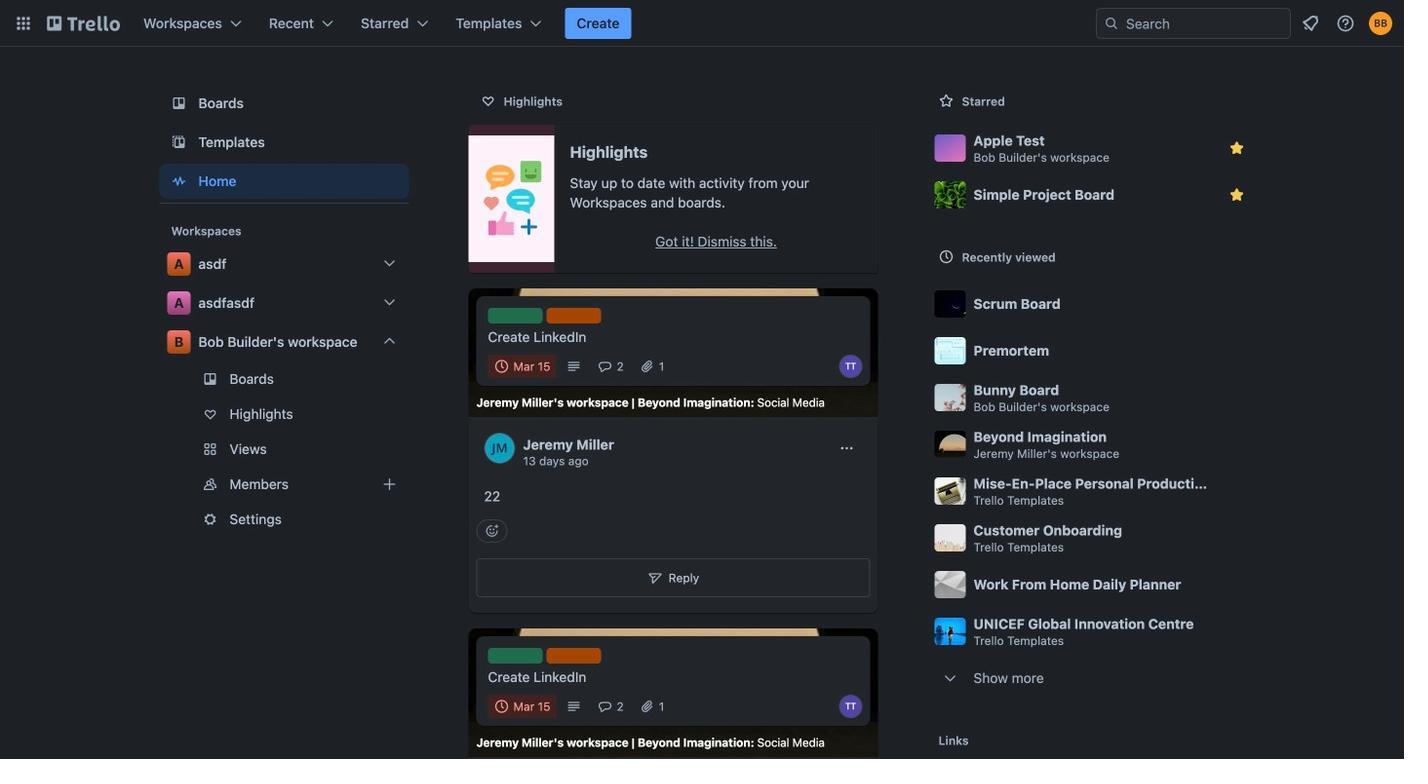 Task type: describe. For each thing, give the bounding box(es) containing it.
back to home image
[[47, 8, 120, 39]]

bob builder (bobbuilder40) image
[[1369, 12, 1392, 35]]

click to unstar apple test. it will be removed from your starred list. image
[[1227, 138, 1247, 158]]

search image
[[1104, 16, 1119, 31]]

click to unstar simple project board. it will be removed from your starred list. image
[[1227, 185, 1247, 205]]

color: green, title: none image for 1st color: orange, title: none image from the top of the page
[[488, 308, 543, 324]]

color: green, title: none image for 2nd color: orange, title: none image from the top of the page
[[488, 649, 543, 664]]

home image
[[167, 170, 191, 193]]

0 notifications image
[[1299, 12, 1322, 35]]

board image
[[167, 92, 191, 115]]



Task type: vqa. For each thing, say whether or not it's contained in the screenshot.
Your boards with 1 items element on the left top
no



Task type: locate. For each thing, give the bounding box(es) containing it.
add reaction image
[[476, 520, 508, 543]]

2 color: green, title: none image from the top
[[488, 649, 543, 664]]

1 color: orange, title: none image from the top
[[547, 308, 601, 324]]

color: orange, title: none image
[[547, 308, 601, 324], [547, 649, 601, 664]]

1 color: green, title: none image from the top
[[488, 308, 543, 324]]

1 vertical spatial color: green, title: none image
[[488, 649, 543, 664]]

color: green, title: none image
[[488, 308, 543, 324], [488, 649, 543, 664]]

open information menu image
[[1336, 14, 1355, 33]]

2 color: orange, title: none image from the top
[[547, 649, 601, 664]]

1 vertical spatial color: orange, title: none image
[[547, 649, 601, 664]]

0 vertical spatial color: green, title: none image
[[488, 308, 543, 324]]

add image
[[378, 473, 401, 496]]

template board image
[[167, 131, 191, 154]]

0 vertical spatial color: orange, title: none image
[[547, 308, 601, 324]]

Search field
[[1096, 8, 1291, 39]]

primary element
[[0, 0, 1404, 47]]



